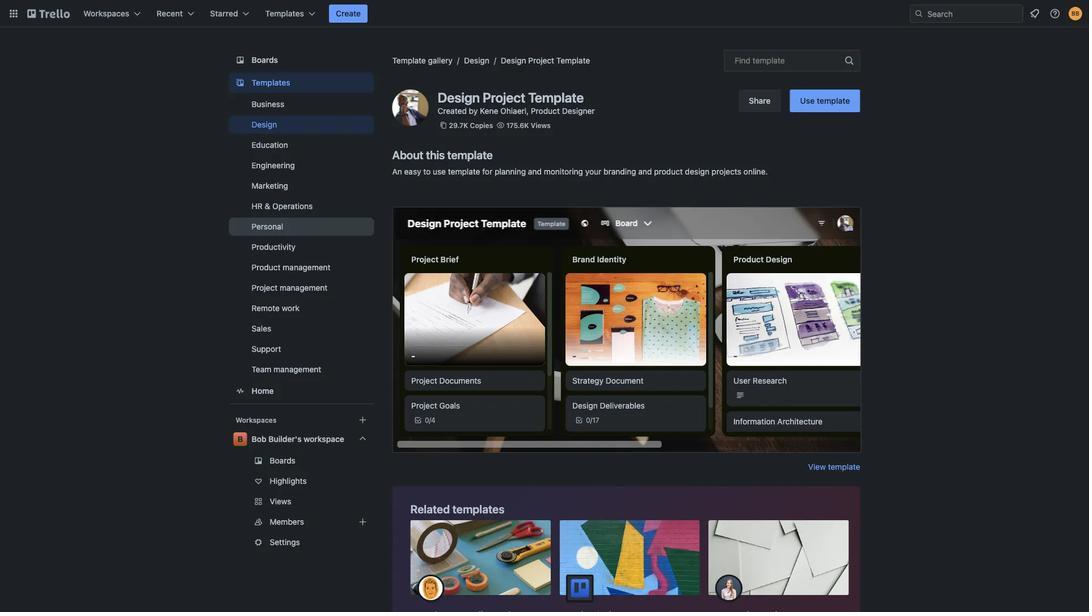 Task type: vqa. For each thing, say whether or not it's contained in the screenshot.
top Product
yes



Task type: locate. For each thing, give the bounding box(es) containing it.
project
[[528, 56, 554, 65], [483, 90, 525, 106], [252, 283, 278, 293]]

boards link up templates link
[[229, 50, 374, 70]]

1 vertical spatial project
[[483, 90, 525, 106]]

2 horizontal spatial project
[[528, 56, 554, 65]]

template inside design project template created by kene ohiaeri, product designer
[[528, 90, 584, 106]]

management down product management link on the top of page
[[280, 283, 327, 293]]

recent button
[[150, 5, 201, 23]]

0 vertical spatial design link
[[464, 56, 489, 65]]

2 boards link from the top
[[229, 452, 374, 470]]

views
[[531, 121, 551, 129], [270, 497, 291, 507]]

boards up "highlights"
[[270, 456, 295, 466]]

2 and from the left
[[638, 167, 652, 176]]

1 and from the left
[[528, 167, 542, 176]]

management inside project management link
[[280, 283, 327, 293]]

product
[[531, 106, 560, 116], [252, 263, 281, 272]]

create button
[[329, 5, 368, 23]]

hr
[[252, 202, 263, 211]]

1 vertical spatial design link
[[229, 116, 374, 134]]

1 horizontal spatial and
[[638, 167, 652, 176]]

open information menu image
[[1049, 8, 1061, 19]]

create
[[336, 9, 361, 18]]

template for use template
[[817, 96, 850, 106]]

1 horizontal spatial views
[[531, 121, 551, 129]]

planning
[[495, 167, 526, 176]]

0 horizontal spatial product
[[252, 263, 281, 272]]

workspaces inside dropdown button
[[83, 9, 129, 18]]

template inside button
[[817, 96, 850, 106]]

workspace
[[304, 435, 344, 444]]

0 vertical spatial management
[[283, 263, 331, 272]]

back to home image
[[27, 5, 70, 23]]

home
[[252, 387, 274, 396]]

project inside design project template created by kene ohiaeri, product designer
[[483, 90, 525, 106]]

1 horizontal spatial project
[[483, 90, 525, 106]]

business link
[[229, 95, 374, 113]]

design up the created
[[438, 90, 480, 106]]

boards link up the highlights 'link' at the bottom of page
[[229, 452, 374, 470]]

your
[[585, 167, 602, 176]]

designer
[[562, 106, 595, 116]]

marketing link
[[229, 177, 374, 195]]

management down support link
[[273, 365, 321, 374]]

workspaces
[[83, 9, 129, 18], [236, 416, 277, 424]]

boards link
[[229, 50, 374, 70], [229, 452, 374, 470]]

2 vertical spatial management
[[273, 365, 321, 374]]

board image
[[233, 53, 247, 67]]

members link
[[229, 513, 374, 532]]

design project template link
[[501, 56, 590, 65]]

template for view template
[[828, 463, 860, 472]]

templates button
[[259, 5, 322, 23]]

design link
[[464, 56, 489, 65], [229, 116, 374, 134]]

product down productivity
[[252, 263, 281, 272]]

template
[[392, 56, 426, 65], [556, 56, 590, 65], [528, 90, 584, 106]]

0 vertical spatial workspaces
[[83, 9, 129, 18]]

product up 175.6k views
[[531, 106, 560, 116]]

boards
[[252, 55, 278, 65], [270, 456, 295, 466]]

team management
[[252, 365, 321, 374]]

templates right starred popup button
[[265, 9, 304, 18]]

0 horizontal spatial and
[[528, 167, 542, 176]]

marketing
[[252, 181, 288, 191]]

team
[[252, 365, 271, 374]]

bob
[[252, 435, 266, 444]]

template right view
[[828, 463, 860, 472]]

product inside design project template created by kene ohiaeri, product designer
[[531, 106, 560, 116]]

1 horizontal spatial product
[[531, 106, 560, 116]]

template up for
[[447, 148, 493, 161]]

template right use
[[817, 96, 850, 106]]

design up design project template created by kene ohiaeri, product designer
[[501, 56, 526, 65]]

design project template
[[501, 56, 590, 65]]

find template
[[735, 56, 785, 65]]

support link
[[229, 340, 374, 359]]

design
[[464, 56, 489, 65], [501, 56, 526, 65], [438, 90, 480, 106], [252, 120, 277, 129]]

created
[[438, 106, 467, 116]]

boards link for home
[[229, 50, 374, 70]]

2 vertical spatial project
[[252, 283, 278, 293]]

project up remote
[[252, 283, 278, 293]]

1 vertical spatial workspaces
[[236, 416, 277, 424]]

1 vertical spatial views
[[270, 497, 291, 507]]

starred button
[[203, 5, 256, 23]]

home link
[[229, 381, 374, 402]]

about
[[392, 148, 423, 161]]

design link down business 'link'
[[229, 116, 374, 134]]

templates
[[265, 9, 304, 18], [252, 78, 290, 87]]

0 horizontal spatial workspaces
[[83, 9, 129, 18]]

trello design team image
[[566, 575, 594, 602]]

add image
[[356, 516, 370, 529]]

project up ohiaeri,
[[483, 90, 525, 106]]

0 vertical spatial views
[[531, 121, 551, 129]]

design link right gallery
[[464, 56, 489, 65]]

views up members
[[270, 497, 291, 507]]

Find template field
[[724, 50, 860, 71]]

0 vertical spatial boards
[[252, 55, 278, 65]]

management
[[283, 263, 331, 272], [280, 283, 327, 293], [273, 365, 321, 374]]

view template
[[808, 463, 860, 472]]

template gallery link
[[392, 56, 453, 65]]

builder's
[[268, 435, 302, 444]]

personal
[[252, 222, 283, 231]]

use
[[433, 167, 446, 176]]

0 horizontal spatial views
[[270, 497, 291, 507]]

use template
[[800, 96, 850, 106]]

templates up business
[[252, 78, 290, 87]]

project management
[[252, 283, 327, 293]]

0 vertical spatial boards link
[[229, 50, 374, 70]]

boards link for views
[[229, 452, 374, 470]]

template inside field
[[753, 56, 785, 65]]

remote work
[[252, 304, 299, 313]]

1 vertical spatial boards
[[270, 456, 295, 466]]

stu smith, designer @ trello image
[[417, 575, 444, 602]]

0 horizontal spatial design link
[[229, 116, 374, 134]]

1 vertical spatial management
[[280, 283, 327, 293]]

and right planning
[[528, 167, 542, 176]]

1 boards link from the top
[[229, 50, 374, 70]]

management down productivity link
[[283, 263, 331, 272]]

boards right the board icon
[[252, 55, 278, 65]]

share
[[749, 96, 771, 106]]

team management link
[[229, 361, 374, 379]]

management inside product management link
[[283, 263, 331, 272]]

design right gallery
[[464, 56, 489, 65]]

template
[[753, 56, 785, 65], [817, 96, 850, 106], [447, 148, 493, 161], [448, 167, 480, 176], [828, 463, 860, 472]]

0 vertical spatial product
[[531, 106, 560, 116]]

template for find template
[[753, 56, 785, 65]]

project management link
[[229, 279, 374, 297]]

highlights
[[270, 477, 307, 486]]

and left "product"
[[638, 167, 652, 176]]

by
[[469, 106, 478, 116]]

settings
[[270, 538, 300, 547]]

template right find
[[753, 56, 785, 65]]

template left for
[[448, 167, 480, 176]]

0 vertical spatial project
[[528, 56, 554, 65]]

business
[[252, 100, 284, 109]]

engineering link
[[229, 157, 374, 175]]

and
[[528, 167, 542, 176], [638, 167, 652, 176]]

&
[[265, 202, 270, 211]]

management inside team management link
[[273, 365, 321, 374]]

0 vertical spatial templates
[[265, 9, 304, 18]]

1 vertical spatial boards link
[[229, 452, 374, 470]]

views right 175.6k
[[531, 121, 551, 129]]

project for design project template
[[528, 56, 554, 65]]

this
[[426, 148, 445, 161]]

for
[[482, 167, 493, 176]]

sales link
[[229, 320, 374, 338]]

copies
[[470, 121, 493, 129]]

b
[[238, 435, 243, 444]]

project down primary element
[[528, 56, 554, 65]]



Task type: describe. For each thing, give the bounding box(es) containing it.
product management
[[252, 263, 331, 272]]

templates
[[453, 503, 505, 516]]

jessica crabb, product designer @ pivotal labs image
[[715, 575, 743, 602]]

use
[[800, 96, 815, 106]]

management for product management
[[283, 263, 331, 272]]

highlights link
[[229, 473, 374, 491]]

bob builder (bobbuilder40) image
[[1069, 7, 1082, 20]]

template for design project template created by kene ohiaeri, product designer
[[528, 90, 584, 106]]

monitoring
[[544, 167, 583, 176]]

recent
[[157, 9, 183, 18]]

primary element
[[0, 0, 1089, 27]]

0 horizontal spatial project
[[252, 283, 278, 293]]

1 horizontal spatial design link
[[464, 56, 489, 65]]

29.7k
[[449, 121, 468, 129]]

175.6k
[[506, 121, 529, 129]]

create a workspace image
[[356, 414, 370, 427]]

branding
[[604, 167, 636, 176]]

template gallery
[[392, 56, 453, 65]]

kene
[[480, 106, 498, 116]]

settings link
[[229, 534, 374, 552]]

education link
[[229, 136, 374, 154]]

projects
[[712, 167, 741, 176]]

online.
[[744, 167, 768, 176]]

1 vertical spatial product
[[252, 263, 281, 272]]

use template button
[[790, 90, 860, 112]]

ohiaeri,
[[500, 106, 529, 116]]

home image
[[233, 385, 247, 398]]

Search field
[[924, 5, 1023, 22]]

0 notifications image
[[1028, 7, 1042, 20]]

views link
[[229, 493, 374, 511]]

kene ohiaeri, product designer image
[[392, 90, 429, 126]]

an
[[392, 167, 402, 176]]

education
[[252, 140, 288, 150]]

29.7k copies
[[449, 121, 493, 129]]

remote
[[252, 304, 280, 313]]

engineering
[[252, 161, 295, 170]]

operations
[[272, 202, 313, 211]]

starred
[[210, 9, 238, 18]]

members
[[270, 518, 304, 527]]

share button
[[739, 90, 781, 112]]

management for team management
[[273, 365, 321, 374]]

bob builder's workspace
[[252, 435, 344, 444]]

boards for views
[[270, 456, 295, 466]]

search image
[[914, 9, 924, 18]]

gallery
[[428, 56, 453, 65]]

design project template created by kene ohiaeri, product designer
[[438, 90, 595, 116]]

remote work link
[[229, 300, 374, 318]]

views inside "link"
[[270, 497, 291, 507]]

1 horizontal spatial workspaces
[[236, 416, 277, 424]]

view
[[808, 463, 826, 472]]

about this template an easy to use template for planning and monitoring your branding and product design projects online.
[[392, 148, 768, 176]]

management for project management
[[280, 283, 327, 293]]

design
[[685, 167, 710, 176]]

hr & operations
[[252, 202, 313, 211]]

productivity link
[[229, 238, 374, 256]]

productivity
[[252, 243, 296, 252]]

personal link
[[229, 218, 374, 236]]

support
[[252, 345, 281, 354]]

view template link
[[808, 462, 860, 473]]

project for design project template created by kene ohiaeri, product designer
[[483, 90, 525, 106]]

related
[[410, 503, 450, 516]]

template for design project template
[[556, 56, 590, 65]]

to
[[423, 167, 431, 176]]

product
[[654, 167, 683, 176]]

design down business
[[252, 120, 277, 129]]

workspaces button
[[77, 5, 148, 23]]

find
[[735, 56, 751, 65]]

1 vertical spatial templates
[[252, 78, 290, 87]]

templates link
[[229, 73, 374, 93]]

175.6k views
[[506, 121, 551, 129]]

sales
[[252, 324, 271, 334]]

related templates
[[410, 503, 505, 516]]

work
[[282, 304, 299, 313]]

templates inside dropdown button
[[265, 9, 304, 18]]

hr & operations link
[[229, 197, 374, 216]]

template board image
[[233, 76, 247, 90]]

product management link
[[229, 259, 374, 277]]

easy
[[404, 167, 421, 176]]

boards for home
[[252, 55, 278, 65]]

design inside design project template created by kene ohiaeri, product designer
[[438, 90, 480, 106]]



